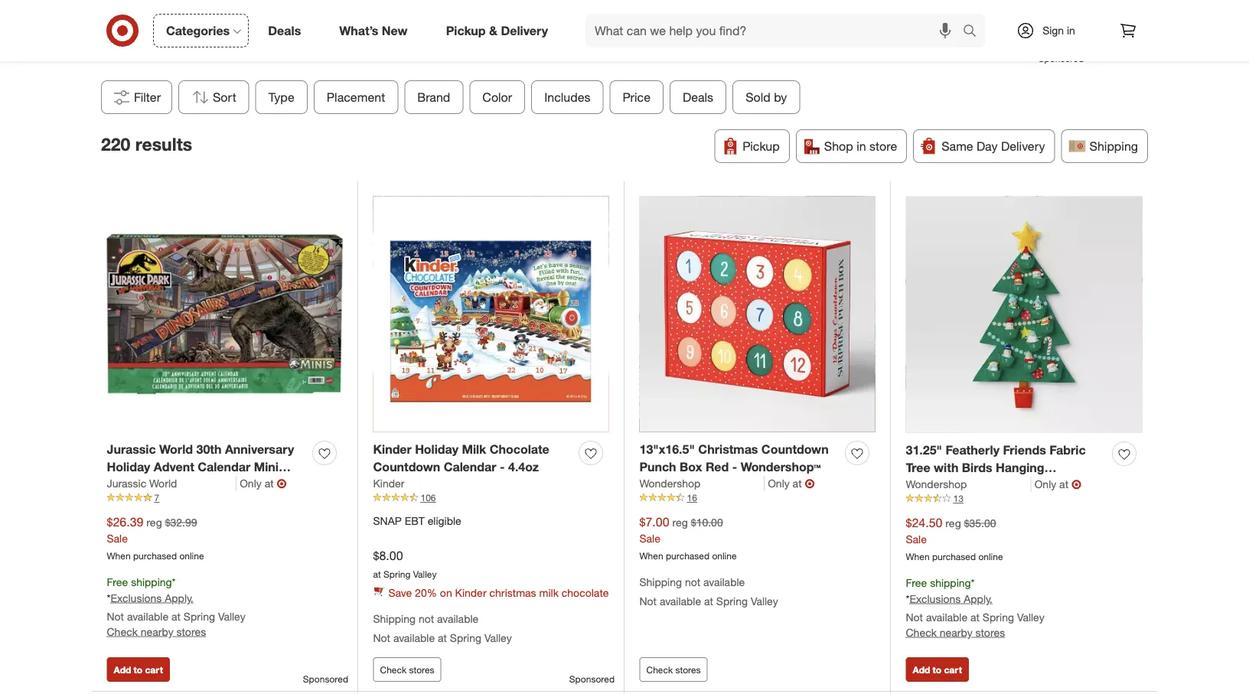 Task type: locate. For each thing, give the bounding box(es) containing it.
not
[[685, 576, 701, 589], [419, 612, 434, 626]]

reg inside '$7.00 reg $10.00 sale when purchased online'
[[673, 516, 688, 530]]

includes
[[545, 90, 591, 105]]

¬ for hanging
[[1072, 477, 1082, 492]]

2 horizontal spatial purchased
[[933, 551, 977, 563]]

jurassic left set
[[107, 477, 146, 490]]

pickup left &
[[446, 23, 486, 38]]

reg down 7
[[147, 516, 162, 530]]

wondershop link
[[640, 476, 765, 492], [906, 477, 1032, 492]]

0 horizontal spatial not
[[419, 612, 434, 626]]

0 horizontal spatial holiday
[[107, 460, 150, 475]]

calendar
[[198, 460, 251, 475], [444, 460, 497, 475], [1040, 478, 1093, 493]]

christmas inside 13"x16.5" christmas countdown punch box red - wondershop™
[[699, 442, 759, 457]]

sale for $7.00
[[640, 532, 661, 546]]

0 horizontal spatial pickup
[[446, 23, 486, 38]]

spring inside $8.00 at spring valley
[[384, 569, 411, 580]]

shipping not available not available at spring valley
[[640, 576, 779, 608], [373, 612, 512, 645]]

1 horizontal spatial cart
[[945, 664, 963, 676]]

shipping
[[131, 576, 172, 589], [931, 576, 972, 590]]

0 horizontal spatial cart
[[145, 664, 163, 676]]

wondershop link up 16 on the right bottom of the page
[[640, 476, 765, 492]]

calendar down fabric
[[1040, 478, 1093, 493]]

shop
[[825, 139, 854, 154]]

apply. for check nearby stores button to the right
[[964, 592, 993, 606]]

1 horizontal spatial delivery
[[1002, 139, 1046, 154]]

¬
[[277, 476, 287, 491], [805, 476, 815, 491], [1072, 477, 1082, 492]]

1 horizontal spatial sponsored
[[570, 674, 615, 685]]

sale inside $24.50 reg $35.00 sale when purchased online
[[906, 533, 927, 546]]

online down $10.00
[[713, 551, 737, 562]]

snap ebt eligible
[[373, 515, 462, 528]]

check stores button
[[373, 658, 442, 682], [640, 658, 708, 682]]

¬ up '16' link on the bottom right of the page
[[805, 476, 815, 491]]

0 vertical spatial christmas
[[699, 442, 759, 457]]

- inside the 31.25" featherly friends fabric tree with birds hanging christmas countdown calendar green - wondershop™
[[945, 496, 950, 511]]

shipping not available not available at spring valley down on
[[373, 612, 512, 645]]

purchased down $35.00
[[933, 551, 977, 563]]

1 add to cart from the left
[[114, 664, 163, 676]]

$8.00 at spring valley
[[373, 549, 437, 580]]

13"x16.5"
[[640, 442, 695, 457]]

0 horizontal spatial wondershop™
[[741, 460, 821, 475]]

sold by button
[[733, 80, 801, 114]]

delivery right &
[[501, 23, 548, 38]]

new
[[382, 23, 408, 38]]

kinder up snap
[[373, 477, 405, 490]]

1 horizontal spatial shipping
[[931, 576, 972, 590]]

delivery right "day"
[[1002, 139, 1046, 154]]

sale inside $26.39 reg $32.99 sale when purchased online
[[107, 532, 128, 546]]

wondershop down with
[[906, 478, 968, 491]]

jurassic up jurassic world
[[107, 442, 156, 457]]

sale down $7.00
[[640, 532, 661, 546]]

what's new link
[[326, 14, 427, 47]]

to
[[134, 664, 143, 676], [933, 664, 942, 676]]

1 vertical spatial in
[[857, 139, 867, 154]]

world up advent at left bottom
[[159, 442, 193, 457]]

1 cart from the left
[[145, 664, 163, 676]]

0 horizontal spatial online
[[180, 551, 204, 562]]

0 horizontal spatial check stores
[[380, 664, 435, 676]]

1 jurassic from the top
[[107, 442, 156, 457]]

-
[[500, 460, 505, 475], [733, 460, 738, 475], [945, 496, 950, 511]]

1 horizontal spatial -
[[733, 460, 738, 475]]

2 horizontal spatial shipping
[[1090, 139, 1139, 154]]

only for hanging
[[1035, 478, 1057, 491]]

What can we help you find? suggestions appear below search field
[[586, 14, 967, 47]]

13"x16.5" christmas countdown punch box red - wondershop™ image
[[640, 197, 876, 432], [640, 197, 876, 432]]

shipping down $26.39 reg $32.99 sale when purchased online
[[131, 576, 172, 589]]

only at ¬ down mini on the left bottom
[[240, 476, 287, 491]]

1 horizontal spatial free shipping * * exclusions apply. not available at spring valley check nearby stores
[[906, 576, 1045, 640]]

color
[[483, 90, 513, 105]]

0 vertical spatial not
[[685, 576, 701, 589]]

1 vertical spatial shipping
[[640, 576, 682, 589]]

deals inside "link"
[[268, 23, 301, 38]]

online down $32.99
[[180, 551, 204, 562]]

0 vertical spatial holiday
[[415, 442, 459, 457]]

purchased inside '$7.00 reg $10.00 sale when purchased online'
[[666, 551, 710, 562]]

when for $7.00
[[640, 551, 664, 562]]

1 vertical spatial wondershop™
[[954, 496, 1034, 511]]

free shipping * * exclusions apply. not available at spring valley check nearby stores down $24.50 reg $35.00 sale when purchased online
[[906, 576, 1045, 640]]

online for $7.00
[[713, 551, 737, 562]]

shipping button
[[1062, 130, 1149, 163]]

only for wondershop™
[[768, 477, 790, 490]]

0 horizontal spatial shipping not available not available at spring valley
[[373, 612, 512, 645]]

0 horizontal spatial to
[[134, 664, 143, 676]]

kinder for kinder holiday milk chocolate countdown calendar - 4.4oz
[[373, 442, 412, 457]]

countdown down the hanging on the right bottom
[[970, 478, 1037, 493]]

when inside $24.50 reg $35.00 sale when purchased online
[[906, 551, 930, 563]]

1 horizontal spatial christmas
[[906, 478, 966, 493]]

1 add to cart button from the left
[[107, 658, 170, 682]]

1 horizontal spatial wondershop link
[[906, 477, 1032, 492]]

0 vertical spatial jurassic
[[107, 442, 156, 457]]

0 horizontal spatial free shipping * * exclusions apply. not available at spring valley check nearby stores
[[107, 576, 246, 639]]

2 horizontal spatial ¬
[[1072, 477, 1082, 492]]

(target
[[170, 477, 210, 492]]

1 horizontal spatial holiday
[[415, 442, 459, 457]]

kinder for kinder
[[373, 477, 405, 490]]

¬ down mini on the left bottom
[[277, 476, 287, 491]]

pickup inside button
[[743, 139, 780, 154]]

exclusive)
[[213, 477, 272, 492]]

wondershop link up 13
[[906, 477, 1032, 492]]

online down $35.00
[[979, 551, 1004, 563]]

cart
[[145, 664, 163, 676], [945, 664, 963, 676]]

christmas up red
[[699, 442, 759, 457]]

0 horizontal spatial sponsored
[[303, 674, 348, 685]]

price button
[[610, 80, 664, 114]]

¬ down fabric
[[1072, 477, 1082, 492]]

exclusions apply. link down $24.50 reg $35.00 sale when purchased online
[[910, 592, 993, 606]]

only at ¬ up '16' link on the bottom right of the page
[[768, 476, 815, 491]]

wondershop™ up '16' link on the bottom right of the page
[[741, 460, 821, 475]]

in inside button
[[857, 139, 867, 154]]

when down $24.50 on the bottom of page
[[906, 551, 930, 563]]

exclusions apply. link
[[111, 592, 194, 605], [910, 592, 993, 606]]

0 vertical spatial delivery
[[501, 23, 548, 38]]

0 horizontal spatial in
[[857, 139, 867, 154]]

2 horizontal spatial online
[[979, 551, 1004, 563]]

sale down $24.50 on the bottom of page
[[906, 533, 927, 546]]

not down '$7.00 reg $10.00 sale when purchased online' at the bottom
[[685, 576, 701, 589]]

sign
[[1043, 24, 1065, 37]]

0 horizontal spatial exclusions apply. link
[[111, 592, 194, 605]]

world
[[159, 442, 193, 457], [149, 477, 177, 490]]

purchased for $24.50
[[933, 551, 977, 563]]

free
[[107, 576, 128, 589], [906, 576, 928, 590]]

add to cart for $26.39
[[114, 664, 163, 676]]

holiday up figure
[[107, 460, 150, 475]]

1 vertical spatial delivery
[[1002, 139, 1046, 154]]

countdown up '16' link on the bottom right of the page
[[762, 442, 829, 457]]

jurassic inside jurassic world link
[[107, 477, 146, 490]]

0 vertical spatial wondershop™
[[741, 460, 821, 475]]

1 check stores button from the left
[[373, 658, 442, 682]]

purchased inside $26.39 reg $32.99 sale when purchased online
[[133, 551, 177, 562]]

0 horizontal spatial shipping
[[131, 576, 172, 589]]

¬ for mini
[[277, 476, 287, 491]]

pickup & delivery link
[[433, 14, 568, 47]]

when
[[107, 551, 131, 562], [640, 551, 664, 562], [906, 551, 930, 563]]

sponsored for kinder holiday milk chocolate countdown calendar - 4.4oz
[[570, 674, 615, 685]]

wondershop™ up $35.00
[[954, 496, 1034, 511]]

1 horizontal spatial nearby
[[940, 626, 973, 640]]

1 horizontal spatial pickup
[[743, 139, 780, 154]]

exclusions down $24.50 reg $35.00 sale when purchased online
[[910, 592, 961, 606]]

2 cart from the left
[[945, 664, 963, 676]]

purchased inside $24.50 reg $35.00 sale when purchased online
[[933, 551, 977, 563]]

kinder up kinder link
[[373, 442, 412, 457]]

wondershop for tree
[[906, 478, 968, 491]]

31.25"
[[906, 443, 943, 458]]

set
[[147, 477, 166, 492]]

wondershop™ inside the 31.25" featherly friends fabric tree with birds hanging christmas countdown calendar green - wondershop™
[[954, 496, 1034, 511]]

add to cart
[[114, 664, 163, 676], [913, 664, 963, 676]]

0 horizontal spatial delivery
[[501, 23, 548, 38]]

0 horizontal spatial apply.
[[165, 592, 194, 605]]

what's
[[339, 23, 379, 38]]

wondershop™
[[741, 460, 821, 475], [954, 496, 1034, 511]]

2 add to cart button from the left
[[906, 658, 970, 682]]

wondershop down punch
[[640, 477, 701, 490]]

reg for $26.39
[[147, 516, 162, 530]]

30th
[[196, 442, 222, 457]]

online inside $26.39 reg $32.99 sale when purchased online
[[180, 551, 204, 562]]

&
[[489, 23, 498, 38]]

- inside 13"x16.5" christmas countdown punch box red - wondershop™
[[733, 460, 738, 475]]

1 horizontal spatial wondershop
[[906, 478, 968, 491]]

calendar down 30th
[[198, 460, 251, 475]]

1 horizontal spatial check stores button
[[640, 658, 708, 682]]

save 20% on kinder christmas milk chocolate
[[389, 586, 609, 600]]

1 horizontal spatial free
[[906, 576, 928, 590]]

1 horizontal spatial calendar
[[444, 460, 497, 475]]

- left 13
[[945, 496, 950, 511]]

2 horizontal spatial only
[[1035, 478, 1057, 491]]

reg down 13
[[946, 517, 962, 530]]

1 vertical spatial countdown
[[373, 460, 441, 475]]

$24.50
[[906, 516, 943, 531]]

1 horizontal spatial in
[[1068, 24, 1076, 37]]

0 vertical spatial deals
[[268, 23, 301, 38]]

free down $26.39 reg $32.99 sale when purchased online
[[107, 576, 128, 589]]

only down mini on the left bottom
[[240, 477, 262, 490]]

2 to from the left
[[933, 664, 942, 676]]

1 horizontal spatial to
[[933, 664, 942, 676]]

$26.39 reg $32.99 sale when purchased online
[[107, 515, 204, 562]]

2 jurassic from the top
[[107, 477, 146, 490]]

purchased down $32.99
[[133, 551, 177, 562]]

jurassic inside the jurassic world 30th anniversary holiday advent calendar mini figure set (target exclusive)
[[107, 442, 156, 457]]

1 horizontal spatial online
[[713, 551, 737, 562]]

world inside the jurassic world 30th anniversary holiday advent calendar mini figure set (target exclusive)
[[159, 442, 193, 457]]

1 horizontal spatial countdown
[[762, 442, 829, 457]]

free shipping * * exclusions apply. not available at spring valley check nearby stores
[[107, 576, 246, 639], [906, 576, 1045, 640]]

0 vertical spatial shipping not available not available at spring valley
[[640, 576, 779, 608]]

when for $24.50
[[906, 551, 930, 563]]

in for sign
[[1068, 24, 1076, 37]]

apply. down $26.39 reg $32.99 sale when purchased online
[[165, 592, 194, 605]]

countdown inside 13"x16.5" christmas countdown punch box red - wondershop™
[[762, 442, 829, 457]]

apply. for the left check nearby stores button
[[165, 592, 194, 605]]

kinder inside kinder holiday milk chocolate countdown calendar - 4.4oz
[[373, 442, 412, 457]]

1 vertical spatial christmas
[[906, 478, 966, 493]]

deals inside button
[[683, 90, 714, 105]]

calendar inside kinder holiday milk chocolate countdown calendar - 4.4oz
[[444, 460, 497, 475]]

when down $7.00
[[640, 551, 664, 562]]

0 horizontal spatial check stores button
[[373, 658, 442, 682]]

cart for $24.50
[[945, 664, 963, 676]]

0 horizontal spatial when
[[107, 551, 131, 562]]

2 add from the left
[[913, 664, 931, 676]]

world for jurassic world 30th anniversary holiday advent calendar mini figure set (target exclusive)
[[159, 442, 193, 457]]

0 horizontal spatial countdown
[[373, 460, 441, 475]]

1 to from the left
[[134, 664, 143, 676]]

2 vertical spatial shipping
[[373, 612, 416, 626]]

deals up type
[[268, 23, 301, 38]]

2 horizontal spatial reg
[[946, 517, 962, 530]]

delivery
[[501, 23, 548, 38], [1002, 139, 1046, 154]]

1 vertical spatial deals
[[683, 90, 714, 105]]

jurassic for jurassic world
[[107, 477, 146, 490]]

reg for $24.50
[[946, 517, 962, 530]]

exclusions
[[111, 592, 162, 605], [910, 592, 961, 606]]

purchased down $10.00
[[666, 551, 710, 562]]

reg right $7.00
[[673, 516, 688, 530]]

0 horizontal spatial shipping
[[373, 612, 416, 626]]

sold by
[[746, 90, 788, 105]]

world up 7
[[149, 477, 177, 490]]

1 vertical spatial kinder
[[373, 477, 405, 490]]

when inside '$7.00 reg $10.00 sale when purchased online'
[[640, 551, 664, 562]]

1 vertical spatial world
[[149, 477, 177, 490]]

0 horizontal spatial add to cart button
[[107, 658, 170, 682]]

1 horizontal spatial sale
[[640, 532, 661, 546]]

0 vertical spatial world
[[159, 442, 193, 457]]

at
[[265, 477, 274, 490], [793, 477, 802, 490], [1060, 478, 1069, 491], [373, 569, 381, 580], [705, 595, 714, 608], [172, 610, 181, 623], [971, 611, 980, 624], [438, 631, 447, 645]]

shipping
[[1090, 139, 1139, 154], [640, 576, 682, 589], [373, 612, 416, 626]]

2 check stores from the left
[[647, 664, 701, 676]]

check nearby stores button
[[107, 625, 206, 640], [906, 625, 1006, 641]]

2 check stores button from the left
[[640, 658, 708, 682]]

free down $24.50 reg $35.00 sale when purchased online
[[906, 576, 928, 590]]

calendar down milk
[[444, 460, 497, 475]]

results
[[135, 134, 192, 155]]

pickup
[[446, 23, 486, 38], [743, 139, 780, 154]]

only at ¬ down fabric
[[1035, 477, 1082, 492]]

countdown inside kinder holiday milk chocolate countdown calendar - 4.4oz
[[373, 460, 441, 475]]

sale for $26.39
[[107, 532, 128, 546]]

add to cart button
[[107, 658, 170, 682], [906, 658, 970, 682]]

to for $26.39
[[134, 664, 143, 676]]

purchased for $26.39
[[133, 551, 177, 562]]

purchased
[[133, 551, 177, 562], [666, 551, 710, 562], [933, 551, 977, 563]]

1 horizontal spatial only at ¬
[[768, 476, 815, 491]]

exclusions apply. link down $26.39 reg $32.99 sale when purchased online
[[111, 592, 194, 605]]

deals left sold
[[683, 90, 714, 105]]

106 link
[[373, 492, 609, 505]]

pickup for pickup & delivery
[[446, 23, 486, 38]]

2 add to cart from the left
[[913, 664, 963, 676]]

placement button
[[314, 80, 399, 114]]

shipping for check nearby stores button to the right
[[931, 576, 972, 590]]

nearby
[[141, 625, 174, 639], [940, 626, 973, 640]]

shipping not available not available at spring valley down '$7.00 reg $10.00 sale when purchased online' at the bottom
[[640, 576, 779, 608]]

shipping down $24.50 reg $35.00 sale when purchased online
[[931, 576, 972, 590]]

1 horizontal spatial add to cart button
[[906, 658, 970, 682]]

1 horizontal spatial deals
[[683, 90, 714, 105]]

1 check stores from the left
[[380, 664, 435, 676]]

1 horizontal spatial add to cart
[[913, 664, 963, 676]]

0 vertical spatial shipping
[[1090, 139, 1139, 154]]

pickup down sold by button
[[743, 139, 780, 154]]

online inside $24.50 reg $35.00 sale when purchased online
[[979, 551, 1004, 563]]

in left store
[[857, 139, 867, 154]]

only up 13 link
[[1035, 478, 1057, 491]]

2 horizontal spatial when
[[906, 551, 930, 563]]

0 horizontal spatial purchased
[[133, 551, 177, 562]]

exclusions down $26.39 reg $32.99 sale when purchased online
[[111, 592, 162, 605]]

kinder
[[373, 442, 412, 457], [373, 477, 405, 490], [455, 586, 487, 600]]

christmas down with
[[906, 478, 966, 493]]

- right red
[[733, 460, 738, 475]]

in right sign
[[1068, 24, 1076, 37]]

apply. down $24.50 reg $35.00 sale when purchased online
[[964, 592, 993, 606]]

- inside kinder holiday milk chocolate countdown calendar - 4.4oz
[[500, 460, 505, 475]]

1 add from the left
[[114, 664, 131, 676]]

0 horizontal spatial add
[[114, 664, 131, 676]]

countdown up kinder link
[[373, 460, 441, 475]]

only at ¬ for hanging
[[1035, 477, 1082, 492]]

1 horizontal spatial purchased
[[666, 551, 710, 562]]

online for $24.50
[[979, 551, 1004, 563]]

free shipping * * exclusions apply. not available at spring valley check nearby stores down $26.39 reg $32.99 sale when purchased online
[[107, 576, 246, 639]]

sale down $26.39
[[107, 532, 128, 546]]

2 horizontal spatial sale
[[906, 533, 927, 546]]

only up '16' link on the bottom right of the page
[[768, 477, 790, 490]]

deals button
[[670, 80, 727, 114]]

kinder holiday milk chocolate countdown calendar - 4.4oz image
[[373, 197, 609, 432], [373, 197, 609, 432]]

holiday left milk
[[415, 442, 459, 457]]

kinder right on
[[455, 586, 487, 600]]

1 horizontal spatial add
[[913, 664, 931, 676]]

sale inside '$7.00 reg $10.00 sale when purchased online'
[[640, 532, 661, 546]]

add to cart button for $24.50
[[906, 658, 970, 682]]

0 horizontal spatial sale
[[107, 532, 128, 546]]

¬ for wondershop™
[[805, 476, 815, 491]]

online
[[180, 551, 204, 562], [713, 551, 737, 562], [979, 551, 1004, 563]]

jurassic world 30th anniversary holiday advent calendar mini figure set (target exclusive) image
[[107, 197, 343, 432], [107, 197, 343, 432]]

0 horizontal spatial -
[[500, 460, 505, 475]]

check
[[107, 625, 138, 639], [906, 626, 937, 640], [380, 664, 407, 676], [647, 664, 673, 676]]

0 vertical spatial in
[[1068, 24, 1076, 37]]

delivery for pickup & delivery
[[501, 23, 548, 38]]

1 horizontal spatial wondershop™
[[954, 496, 1034, 511]]

categories
[[166, 23, 230, 38]]

1 horizontal spatial exclusions apply. link
[[910, 592, 993, 606]]

1 horizontal spatial check stores
[[647, 664, 701, 676]]

spring
[[384, 569, 411, 580], [717, 595, 748, 608], [184, 610, 215, 623], [983, 611, 1015, 624], [450, 631, 482, 645]]

0 vertical spatial countdown
[[762, 442, 829, 457]]

search
[[957, 25, 993, 39]]

0 horizontal spatial reg
[[147, 516, 162, 530]]

31.25" featherly friends fabric tree with birds hanging christmas countdown calendar green - wondershop™ image
[[906, 197, 1143, 433], [906, 197, 1143, 433]]

- for 4.4oz
[[500, 460, 505, 475]]

jurassic world link
[[107, 476, 237, 492]]

birds
[[963, 461, 993, 476]]

2 horizontal spatial calendar
[[1040, 478, 1093, 493]]

add
[[114, 664, 131, 676], [913, 664, 931, 676]]

1 vertical spatial shipping not available not available at spring valley
[[373, 612, 512, 645]]

1 vertical spatial holiday
[[107, 460, 150, 475]]

- left 4.4oz on the left bottom of the page
[[500, 460, 505, 475]]

2 horizontal spatial only at ¬
[[1035, 477, 1082, 492]]

0 horizontal spatial wondershop
[[640, 477, 701, 490]]

not down 20%
[[419, 612, 434, 626]]

delivery inside button
[[1002, 139, 1046, 154]]

0 vertical spatial pickup
[[446, 23, 486, 38]]

reg inside $24.50 reg $35.00 sale when purchased online
[[946, 517, 962, 530]]

0 horizontal spatial deals
[[268, 23, 301, 38]]

to for $24.50
[[933, 664, 942, 676]]

sale
[[107, 532, 128, 546], [640, 532, 661, 546], [906, 533, 927, 546]]

reg inside $26.39 reg $32.99 sale when purchased online
[[147, 516, 162, 530]]

when inside $26.39 reg $32.99 sale when purchased online
[[107, 551, 131, 562]]

when down $26.39
[[107, 551, 131, 562]]

online inside '$7.00 reg $10.00 sale when purchased online'
[[713, 551, 737, 562]]

deals for deals button
[[683, 90, 714, 105]]

only at ¬ for mini
[[240, 476, 287, 491]]

1 horizontal spatial only
[[768, 477, 790, 490]]



Task type: describe. For each thing, give the bounding box(es) containing it.
wondershop for box
[[640, 477, 701, 490]]

holiday inside kinder holiday milk chocolate countdown calendar - 4.4oz
[[415, 442, 459, 457]]

sign in
[[1043, 24, 1076, 37]]

filter
[[134, 90, 161, 105]]

shop in store button
[[796, 130, 908, 163]]

day
[[977, 139, 998, 154]]

shipping inside 'button'
[[1090, 139, 1139, 154]]

deals link
[[255, 14, 320, 47]]

13"x16.5" christmas countdown punch box red - wondershop™ link
[[640, 441, 840, 476]]

$35.00
[[965, 517, 997, 530]]

31.25" featherly friends fabric tree with birds hanging christmas countdown calendar green - wondershop™ link
[[906, 442, 1107, 511]]

anniversary
[[225, 442, 294, 457]]

4.4oz
[[509, 460, 539, 475]]

1 horizontal spatial shipping not available not available at spring valley
[[640, 576, 779, 608]]

13 link
[[906, 492, 1143, 506]]

only for mini
[[240, 477, 262, 490]]

fabric
[[1050, 443, 1087, 458]]

milk
[[462, 442, 487, 457]]

sort button
[[179, 80, 250, 114]]

with
[[934, 461, 959, 476]]

figure
[[107, 477, 144, 492]]

snap
[[373, 515, 402, 528]]

1 horizontal spatial shipping
[[640, 576, 682, 589]]

hanging
[[997, 461, 1045, 476]]

purchased for $7.00
[[666, 551, 710, 562]]

1 horizontal spatial check nearby stores button
[[906, 625, 1006, 641]]

$10.00
[[691, 516, 724, 530]]

13
[[954, 493, 964, 505]]

$7.00 reg $10.00 sale when purchased online
[[640, 515, 737, 562]]

kinder holiday milk chocolate countdown calendar - 4.4oz link
[[373, 441, 573, 476]]

green
[[906, 496, 942, 511]]

jurassic world 30th anniversary holiday advent calendar mini figure set (target exclusive)
[[107, 442, 294, 492]]

punch
[[640, 460, 677, 475]]

calendar inside the jurassic world 30th anniversary holiday advent calendar mini figure set (target exclusive)
[[198, 460, 251, 475]]

add to cart button for $26.39
[[107, 658, 170, 682]]

chocolate
[[490, 442, 550, 457]]

ebt
[[405, 515, 425, 528]]

16
[[687, 492, 698, 504]]

christmas inside the 31.25" featherly friends fabric tree with birds hanging christmas countdown calendar green - wondershop™
[[906, 478, 966, 493]]

pickup & delivery
[[446, 23, 548, 38]]

delivery for same day delivery
[[1002, 139, 1046, 154]]

categories link
[[153, 14, 249, 47]]

$8.00
[[373, 549, 403, 564]]

placement
[[327, 90, 386, 105]]

reg for $7.00
[[673, 516, 688, 530]]

same day delivery
[[942, 139, 1046, 154]]

$26.39
[[107, 515, 144, 530]]

$32.99
[[165, 516, 197, 530]]

7 link
[[107, 492, 343, 505]]

add for $24.50
[[913, 664, 931, 676]]

sold
[[746, 90, 771, 105]]

calendar inside the 31.25" featherly friends fabric tree with birds hanging christmas countdown calendar green - wondershop™
[[1040, 478, 1093, 493]]

on
[[440, 586, 452, 600]]

sale for $24.50
[[906, 533, 927, 546]]

sign in link
[[1004, 14, 1100, 47]]

wondershop link for with
[[906, 477, 1032, 492]]

filter button
[[101, 80, 172, 114]]

add to cart for $24.50
[[913, 664, 963, 676]]

brand button
[[405, 80, 464, 114]]

7
[[154, 492, 159, 504]]

2 horizontal spatial sponsored
[[1039, 53, 1085, 64]]

2 vertical spatial kinder
[[455, 586, 487, 600]]

16 link
[[640, 492, 876, 505]]

jurassic world
[[107, 477, 177, 490]]

christmas
[[490, 586, 537, 600]]

106
[[421, 492, 436, 504]]

1 horizontal spatial exclusions
[[910, 592, 961, 606]]

cart for $26.39
[[145, 664, 163, 676]]

when for $26.39
[[107, 551, 131, 562]]

13"x16.5" christmas countdown punch box red - wondershop™
[[640, 442, 829, 475]]

world for jurassic world
[[149, 477, 177, 490]]

kinder link
[[373, 476, 405, 492]]

online for $26.39
[[180, 551, 204, 562]]

check stores button for $8.00
[[373, 658, 442, 682]]

only at ¬ for wondershop™
[[768, 476, 815, 491]]

check stores for $8.00
[[380, 664, 435, 676]]

valley inside $8.00 at spring valley
[[413, 569, 437, 580]]

friends
[[1004, 443, 1047, 458]]

same
[[942, 139, 974, 154]]

featherly
[[946, 443, 1000, 458]]

check stores for $7.00
[[647, 664, 701, 676]]

wondershop link for red
[[640, 476, 765, 492]]

advent
[[154, 460, 194, 475]]

kinder holiday milk chocolate countdown calendar - 4.4oz
[[373, 442, 550, 475]]

check stores button for $7.00
[[640, 658, 708, 682]]

1 vertical spatial not
[[419, 612, 434, 626]]

box
[[680, 460, 703, 475]]

eligible
[[428, 515, 462, 528]]

20%
[[415, 586, 437, 600]]

price
[[623, 90, 651, 105]]

add for $26.39
[[114, 664, 131, 676]]

exclusions apply. link for the left check nearby stores button
[[111, 592, 194, 605]]

what's new
[[339, 23, 408, 38]]

jurassic world 30th anniversary holiday advent calendar mini figure set (target exclusive) link
[[107, 441, 307, 492]]

type button
[[256, 80, 308, 114]]

shipping for the left check nearby stores button
[[131, 576, 172, 589]]

countdown inside the 31.25" featherly friends fabric tree with birds hanging christmas countdown calendar green - wondershop™
[[970, 478, 1037, 493]]

shop in store
[[825, 139, 898, 154]]

in for shop
[[857, 139, 867, 154]]

deals for 'deals' "link"
[[268, 23, 301, 38]]

mini
[[254, 460, 279, 475]]

by
[[775, 90, 788, 105]]

holiday inside the jurassic world 30th anniversary holiday advent calendar mini figure set (target exclusive)
[[107, 460, 150, 475]]

0 horizontal spatial exclusions
[[111, 592, 162, 605]]

save
[[389, 586, 412, 600]]

same day delivery button
[[914, 130, 1056, 163]]

0 horizontal spatial nearby
[[141, 625, 174, 639]]

$24.50 reg $35.00 sale when purchased online
[[906, 516, 1004, 563]]

exclusions apply. link for check nearby stores button to the right
[[910, 592, 993, 606]]

brand
[[418, 90, 451, 105]]

0 horizontal spatial free
[[107, 576, 128, 589]]

advertisement region
[[165, 0, 1085, 52]]

color button
[[470, 80, 526, 114]]

tree
[[906, 461, 931, 476]]

31.25" featherly friends fabric tree with birds hanging christmas countdown calendar green - wondershop™
[[906, 443, 1093, 511]]

sponsored for jurassic world 30th anniversary holiday advent calendar mini figure set (target exclusive)
[[303, 674, 348, 685]]

$7.00
[[640, 515, 670, 530]]

- for wondershop™
[[733, 460, 738, 475]]

at inside $8.00 at spring valley
[[373, 569, 381, 580]]

0 horizontal spatial check nearby stores button
[[107, 625, 206, 640]]

milk
[[540, 586, 559, 600]]

pickup for pickup
[[743, 139, 780, 154]]

sort
[[213, 90, 237, 105]]

wondershop™ inside 13"x16.5" christmas countdown punch box red - wondershop™
[[741, 460, 821, 475]]

jurassic for jurassic world 30th anniversary holiday advent calendar mini figure set (target exclusive)
[[107, 442, 156, 457]]

220
[[101, 134, 130, 155]]



Task type: vqa. For each thing, say whether or not it's contained in the screenshot.
left in
yes



